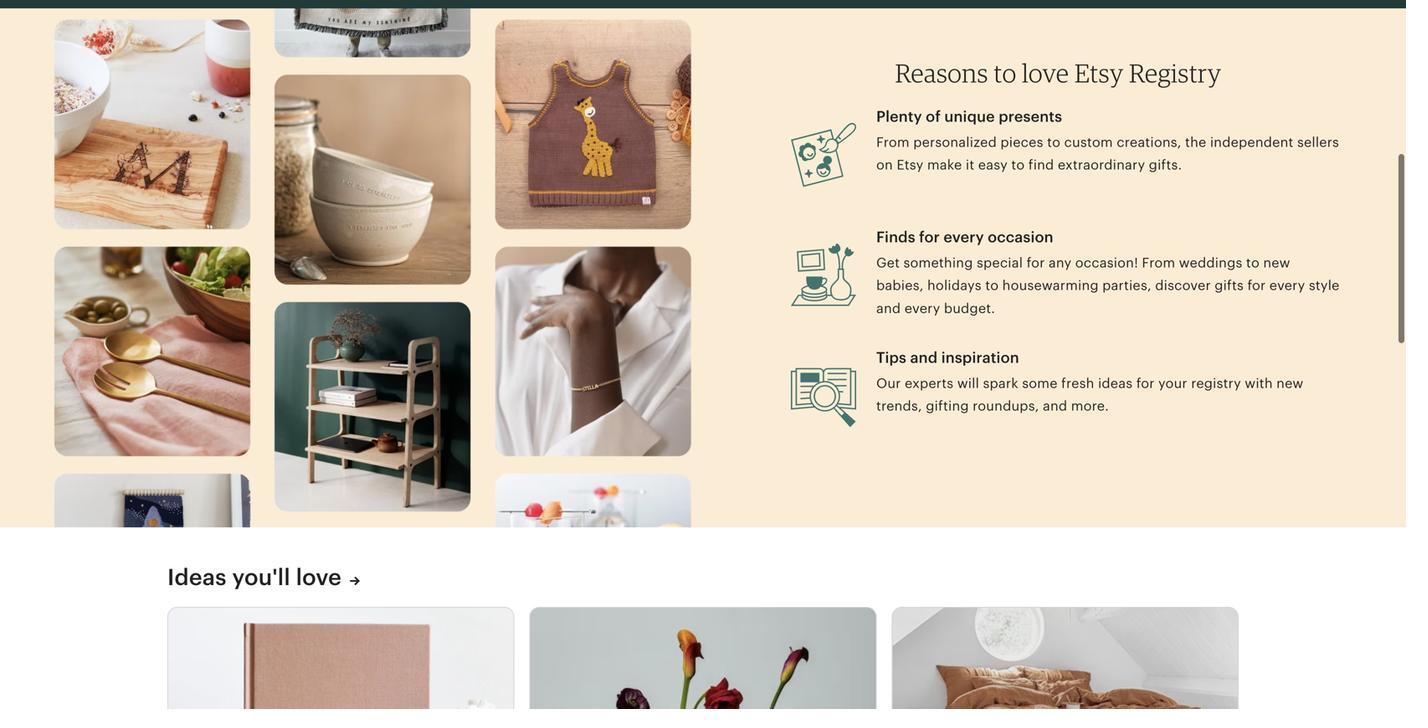 Task type: vqa. For each thing, say whether or not it's contained in the screenshot.
4th the like
no



Task type: describe. For each thing, give the bounding box(es) containing it.
easy
[[979, 158, 1008, 173]]

0 vertical spatial every
[[944, 229, 984, 246]]

to up the find
[[1048, 135, 1061, 150]]

ideas you'll love link
[[167, 563, 360, 592]]

will
[[958, 376, 980, 391]]

finds for every occasion
[[877, 229, 1054, 246]]

creations,
[[1117, 135, 1182, 150]]

for left any
[[1027, 255, 1045, 270]]

for up the something
[[920, 229, 940, 246]]

style
[[1309, 278, 1340, 293]]

ideas
[[1099, 376, 1133, 391]]

experts
[[905, 376, 954, 391]]

make
[[928, 158, 963, 173]]

parties,
[[1103, 278, 1152, 293]]

personalized
[[914, 135, 997, 150]]

presents
[[999, 108, 1063, 125]]

more.
[[1072, 399, 1109, 414]]

the
[[1186, 135, 1207, 150]]

from inside "get something special for any occasion! from weddings to new babies, holidays to housewarming parties, discover gifts for every style and every budget."
[[1142, 255, 1176, 270]]

reasons to love etsy registry
[[896, 57, 1222, 88]]

independent
[[1211, 135, 1294, 150]]

with
[[1245, 376, 1273, 391]]

our experts will spark some fresh ideas for your registry with new trends, gifting roundups, and more.
[[877, 376, 1304, 414]]

plenty
[[877, 108, 923, 125]]

weddings
[[1179, 255, 1243, 270]]

inspiration
[[942, 349, 1020, 366]]

tips
[[877, 349, 907, 366]]

any
[[1049, 255, 1072, 270]]

budget.
[[944, 301, 996, 316]]

ideas you'll love
[[167, 564, 342, 590]]

trends,
[[877, 399, 923, 414]]

you'll
[[232, 564, 291, 590]]

to right weddings at top
[[1247, 255, 1260, 270]]

new inside "get something special for any occasion! from weddings to new babies, holidays to housewarming parties, discover gifts for every style and every budget."
[[1264, 255, 1291, 270]]

unique
[[945, 108, 995, 125]]

gifts
[[1215, 278, 1244, 293]]

new inside our experts will spark some fresh ideas for your registry with new trends, gifting roundups, and more.
[[1277, 376, 1304, 391]]

pieces
[[1001, 135, 1044, 150]]

and inside "get something special for any occasion! from weddings to new babies, holidays to housewarming parties, discover gifts for every style and every budget."
[[877, 301, 901, 316]]

babies,
[[877, 278, 924, 293]]

extraordinary
[[1058, 158, 1146, 173]]

for right gifts
[[1248, 278, 1266, 293]]

2 vertical spatial every
[[905, 301, 941, 316]]

from personalized pieces to custom creations, the independent sellers on etsy make it easy to find extraordinary gifts.
[[877, 135, 1340, 173]]

occasion!
[[1076, 255, 1139, 270]]

2 horizontal spatial every
[[1270, 278, 1306, 293]]

for inside our experts will spark some fresh ideas for your registry with new trends, gifting roundups, and more.
[[1137, 376, 1155, 391]]



Task type: locate. For each thing, give the bounding box(es) containing it.
from up "on" on the top right of page
[[877, 135, 910, 150]]

occasion
[[988, 229, 1054, 246]]

1 horizontal spatial every
[[944, 229, 984, 246]]

ideas
[[167, 564, 227, 590]]

1 vertical spatial etsy
[[897, 158, 924, 173]]

and down some
[[1043, 399, 1068, 414]]

2 vertical spatial and
[[1043, 399, 1068, 414]]

1 horizontal spatial etsy
[[1075, 57, 1124, 88]]

new
[[1264, 255, 1291, 270], [1277, 376, 1304, 391]]

every up the something
[[944, 229, 984, 246]]

to down special
[[986, 278, 999, 293]]

it
[[966, 158, 975, 173]]

1 vertical spatial and
[[911, 349, 938, 366]]

tips and inspiration
[[877, 349, 1020, 366]]

etsy right "on" on the top right of page
[[897, 158, 924, 173]]

love right "you'll" on the left bottom of the page
[[296, 564, 342, 590]]

to up presents
[[994, 57, 1017, 88]]

registry
[[1192, 376, 1242, 391]]

from inside from personalized pieces to custom creations, the independent sellers on etsy make it easy to find extraordinary gifts.
[[877, 135, 910, 150]]

every left style
[[1270, 278, 1306, 293]]

from
[[877, 135, 910, 150], [1142, 255, 1176, 270]]

for left your
[[1137, 376, 1155, 391]]

0 vertical spatial new
[[1264, 255, 1291, 270]]

0 vertical spatial love
[[1022, 57, 1070, 88]]

1 horizontal spatial and
[[911, 349, 938, 366]]

1 vertical spatial new
[[1277, 376, 1304, 391]]

etsy up custom on the right top
[[1075, 57, 1124, 88]]

and up 'experts'
[[911, 349, 938, 366]]

and down babies,
[[877, 301, 901, 316]]

1 vertical spatial every
[[1270, 278, 1306, 293]]

etsy
[[1075, 57, 1124, 88], [897, 158, 924, 173]]

to down pieces
[[1012, 158, 1025, 173]]

0 vertical spatial from
[[877, 135, 910, 150]]

registry
[[1130, 57, 1222, 88]]

something
[[904, 255, 973, 270]]

and inside our experts will spark some fresh ideas for your registry with new trends, gifting roundups, and more.
[[1043, 399, 1068, 414]]

0 vertical spatial etsy
[[1075, 57, 1124, 88]]

to
[[994, 57, 1017, 88], [1048, 135, 1061, 150], [1012, 158, 1025, 173], [1247, 255, 1260, 270], [986, 278, 999, 293]]

from up discover
[[1142, 255, 1176, 270]]

new right weddings at top
[[1264, 255, 1291, 270]]

gifting
[[926, 399, 969, 414]]

0 horizontal spatial and
[[877, 301, 901, 316]]

2 horizontal spatial and
[[1043, 399, 1068, 414]]

fresh
[[1062, 376, 1095, 391]]

spark
[[983, 376, 1019, 391]]

1 horizontal spatial love
[[1022, 57, 1070, 88]]

get
[[877, 255, 900, 270]]

love up presents
[[1022, 57, 1070, 88]]

plenty of unique presents
[[877, 108, 1063, 125]]

discover
[[1156, 278, 1211, 293]]

find
[[1029, 158, 1055, 173]]

roundups,
[[973, 399, 1040, 414]]

0 horizontal spatial from
[[877, 135, 910, 150]]

every down babies,
[[905, 301, 941, 316]]

holidays
[[928, 278, 982, 293]]

housewarming
[[1003, 278, 1099, 293]]

0 vertical spatial and
[[877, 301, 901, 316]]

every
[[944, 229, 984, 246], [1270, 278, 1306, 293], [905, 301, 941, 316]]

get something special for any occasion! from weddings to new babies, holidays to housewarming parties, discover gifts for every style and every budget.
[[877, 255, 1340, 316]]

and
[[877, 301, 901, 316], [911, 349, 938, 366], [1043, 399, 1068, 414]]

new right with
[[1277, 376, 1304, 391]]

etsy inside from personalized pieces to custom creations, the independent sellers on etsy make it easy to find extraordinary gifts.
[[897, 158, 924, 173]]

1 vertical spatial from
[[1142, 255, 1176, 270]]

1 horizontal spatial from
[[1142, 255, 1176, 270]]

0 horizontal spatial every
[[905, 301, 941, 316]]

of
[[926, 108, 941, 125]]

love
[[1022, 57, 1070, 88], [296, 564, 342, 590]]

0 horizontal spatial etsy
[[897, 158, 924, 173]]

some
[[1023, 376, 1058, 391]]

love for you'll
[[296, 564, 342, 590]]

special
[[977, 255, 1023, 270]]

1 vertical spatial love
[[296, 564, 342, 590]]

our
[[877, 376, 901, 391]]

0 horizontal spatial love
[[296, 564, 342, 590]]

sellers
[[1298, 135, 1340, 150]]

reasons
[[896, 57, 989, 88]]

gifts.
[[1149, 158, 1183, 173]]

for
[[920, 229, 940, 246], [1027, 255, 1045, 270], [1248, 278, 1266, 293], [1137, 376, 1155, 391]]

on
[[877, 158, 893, 173]]

custom
[[1065, 135, 1114, 150]]

finds
[[877, 229, 916, 246]]

your
[[1159, 376, 1188, 391]]

love for to
[[1022, 57, 1070, 88]]



